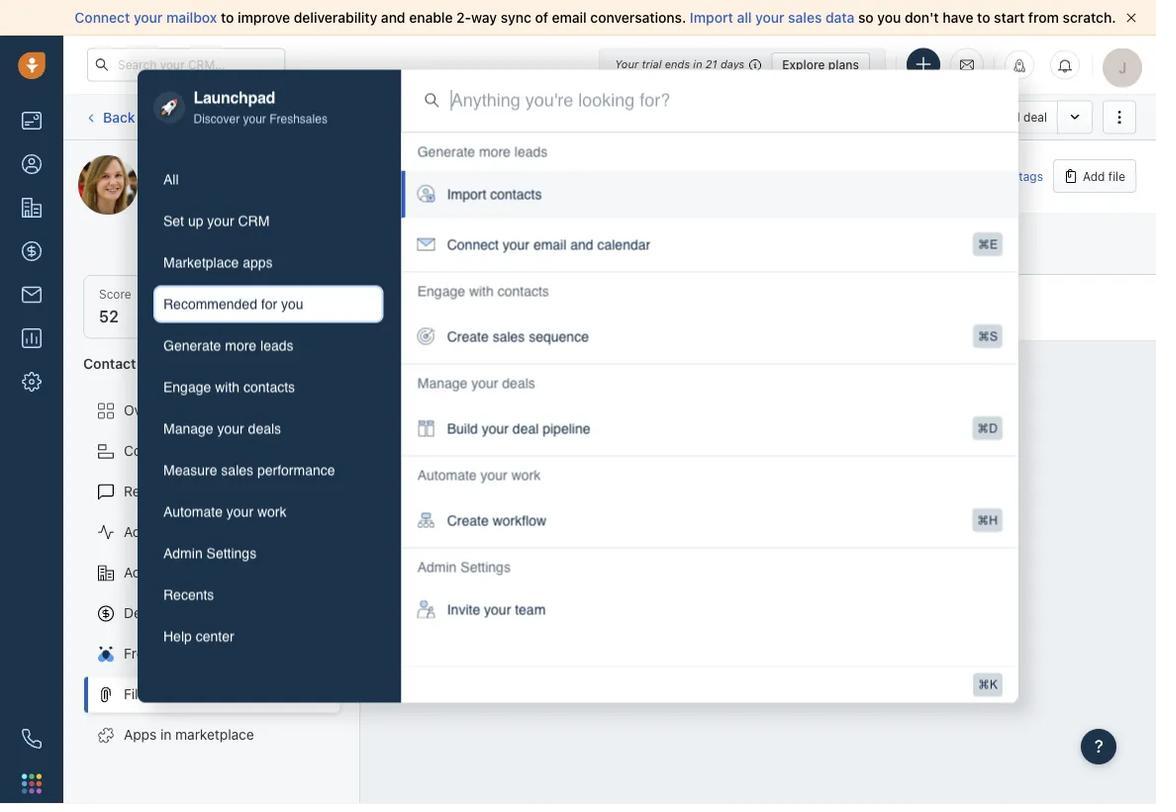 Task type: vqa. For each thing, say whether or not it's contained in the screenshot.


Task type: describe. For each thing, give the bounding box(es) containing it.
your right all
[[756, 9, 785, 26]]

⌘ d
[[978, 422, 998, 436]]

admin settings button
[[153, 535, 384, 573]]

0 vertical spatial email
[[552, 9, 587, 26]]

your inside heading
[[481, 468, 508, 484]]

manager
[[185, 216, 234, 230]]

apps
[[124, 727, 157, 744]]

your left team in the left bottom of the page
[[484, 602, 511, 618]]

back to contacts link
[[83, 102, 214, 133]]

invite your team
[[447, 602, 546, 618]]

updates available. click to refresh. link
[[493, 99, 727, 135]]

2-
[[457, 9, 471, 26]]

more inside list of options list box
[[479, 144, 511, 160]]

sales for measure sales performance
[[221, 463, 254, 479]]

1 vertical spatial in
[[160, 727, 172, 744]]

marketplace apps button
[[153, 244, 384, 282]]

available.
[[572, 110, 625, 124]]

launchpad discover your freshsales
[[194, 88, 328, 126]]

email button
[[350, 101, 421, 134]]

import inside list of options list box
[[447, 187, 487, 202]]

more inside button
[[225, 338, 257, 354]]

score
[[99, 288, 131, 302]]

your right up
[[207, 214, 234, 229]]

generate more leads heading inside list of options list box
[[418, 142, 548, 162]]

4 ⌘ from the top
[[978, 514, 989, 528]]

import contacts
[[447, 187, 542, 202]]

leads inside button
[[260, 338, 294, 354]]

measure
[[163, 463, 217, 479]]

your inside launchpad discover your freshsales
[[243, 113, 266, 126]]

deals inside button
[[248, 421, 281, 437]]

up
[[188, 214, 203, 229]]

to right the files
[[536, 299, 548, 313]]

1 horizontal spatial you
[[878, 9, 901, 26]]

sms
[[565, 110, 590, 124]]

manage inside button
[[163, 421, 213, 437]]

conversations.
[[591, 9, 686, 26]]

your right build on the left bottom
[[482, 421, 509, 437]]

data
[[826, 9, 855, 26]]

generate more leads inside button
[[163, 338, 294, 354]]

set up your crm button
[[153, 203, 384, 240]]

start
[[994, 9, 1025, 26]]

add deal
[[998, 110, 1048, 124]]

twitter circled image
[[174, 238, 192, 259]]

back to contacts
[[103, 109, 213, 125]]

d
[[989, 422, 998, 436]]

to inside updates available. click to refresh. link
[[659, 110, 670, 124]]

tab list containing all
[[153, 161, 384, 656]]

freshsales
[[270, 113, 328, 126]]

sync
[[501, 9, 532, 26]]

⌘ s
[[978, 330, 998, 343]]

your inside heading
[[472, 376, 498, 391]]

attach
[[469, 299, 506, 313]]

s
[[990, 330, 998, 343]]

recent
[[124, 484, 168, 500]]

to right how
[[454, 299, 466, 313]]

recents button
[[153, 577, 384, 615]]

have
[[943, 9, 974, 26]]

create sales sequence
[[447, 329, 589, 345]]

build your deal pipeline
[[447, 421, 591, 437]]

sales
[[151, 216, 182, 230]]

file
[[1109, 169, 1126, 183]]

deal inside list of options list box
[[513, 421, 539, 437]]

ends
[[665, 58, 690, 71]]

call
[[460, 110, 482, 124]]

1 horizontal spatial files
[[380, 158, 418, 180]]

your left mailbox
[[134, 9, 163, 26]]

21
[[706, 58, 718, 71]]

launchpad
[[194, 88, 275, 107]]

jane
[[151, 158, 191, 180]]

admin inside button
[[163, 546, 203, 562]]

⌘ h
[[978, 514, 998, 528]]

engage inside engage with contacts heading
[[418, 284, 465, 299]]

conversations
[[172, 484, 261, 500]]

tags
[[1019, 169, 1044, 183]]

phone element
[[12, 720, 51, 759]]

connect for connect your email and calendar
[[447, 237, 499, 253]]

call link
[[431, 101, 491, 134]]

owner
[[619, 231, 658, 242]]

manage your deals inside button
[[163, 421, 281, 437]]

from
[[1029, 9, 1059, 26]]

e
[[990, 237, 998, 251]]

marketplace apps
[[163, 255, 273, 271]]

⌘ inside press-command-k-to-open-and-close element
[[978, 679, 990, 692]]

so
[[859, 9, 874, 26]]

(sample)
[[151, 184, 225, 205]]

activities
[[124, 524, 182, 541]]

0 horizontal spatial files
[[124, 687, 153, 703]]

contacts inside heading
[[498, 284, 549, 299]]

automate your work heading
[[418, 466, 541, 486]]

insights
[[189, 646, 238, 662]]

filter by all tags
[[948, 169, 1044, 183]]

information
[[140, 355, 217, 372]]

deal inside button
[[1024, 110, 1048, 124]]

refresh.
[[673, 110, 717, 124]]

improve
[[238, 9, 290, 26]]

fit
[[213, 288, 225, 302]]

center
[[196, 629, 234, 645]]

build
[[447, 421, 478, 437]]

your up details
[[217, 421, 244, 437]]

email inside list of options list box
[[534, 237, 567, 253]]

add for add file
[[1083, 169, 1105, 183]]

k
[[990, 679, 998, 692]]

add for add deal
[[998, 110, 1021, 124]]

automate your work button
[[153, 494, 384, 531]]

score 52
[[99, 288, 131, 326]]

to left start
[[977, 9, 991, 26]]

performance
[[257, 463, 335, 479]]

admin inside heading
[[418, 560, 457, 576]]

2 horizontal spatial sales
[[788, 9, 822, 26]]

sampleton
[[196, 158, 285, 180]]

deals inside heading
[[502, 376, 535, 391]]

manage your deals heading
[[418, 374, 535, 393]]

invite
[[447, 602, 480, 618]]

automate inside 'button'
[[163, 505, 223, 520]]

⌘ k
[[978, 679, 998, 692]]

engage with contacts inside list of options list box
[[418, 284, 549, 299]]

updates available. click to refresh.
[[522, 110, 717, 124]]

of
[[535, 9, 548, 26]]

recommended
[[163, 297, 257, 313]]

your
[[615, 58, 639, 71]]

add file button
[[1053, 159, 1137, 193]]

generate inside list of options list box
[[418, 144, 475, 160]]

measure sales performance button
[[153, 452, 384, 490]]

sms button
[[535, 101, 600, 134]]

help
[[163, 629, 192, 645]]

manage inside heading
[[418, 376, 468, 391]]

mailbox
[[166, 9, 217, 26]]

linkedin circled image
[[197, 238, 215, 259]]



Task type: locate. For each thing, give the bounding box(es) containing it.
generate more leads inside list of options list box
[[418, 144, 548, 160]]

1 vertical spatial with
[[215, 380, 240, 396]]

0 vertical spatial contact
[[83, 355, 136, 372]]

import down call
[[447, 187, 487, 202]]

0 vertical spatial sales
[[788, 9, 822, 26]]

engage with contacts inside 'button'
[[163, 380, 295, 396]]

and left enable
[[381, 9, 406, 26]]

deal up 'tags'
[[1024, 110, 1048, 124]]

automate your work inside 'button'
[[163, 505, 287, 520]]

facebook circled image
[[151, 238, 169, 259]]

import left all
[[690, 9, 733, 26]]

import
[[690, 9, 733, 26], [447, 187, 487, 202]]

crm
[[238, 214, 270, 229]]

you right 'so'
[[878, 9, 901, 26]]

add left file
[[1083, 169, 1105, 183]]

1 vertical spatial create
[[447, 513, 489, 529]]

create up "admin settings" heading at the left
[[447, 513, 489, 529]]

0 horizontal spatial import
[[447, 187, 487, 202]]

work inside 'button'
[[257, 505, 287, 520]]

work inside heading
[[512, 468, 541, 484]]

1 horizontal spatial admin
[[418, 560, 457, 576]]

add up all tags link
[[998, 110, 1021, 124]]

phone image
[[22, 730, 42, 750]]

help center
[[163, 629, 234, 645]]

leads inside list of options list box
[[515, 144, 548, 160]]

automate down build on the left bottom
[[418, 468, 477, 484]]

generate inside button
[[163, 338, 221, 354]]

1 vertical spatial files
[[124, 687, 153, 703]]

email right of
[[552, 9, 587, 26]]

manage up build on the left bottom
[[418, 376, 468, 391]]

0 horizontal spatial manage your deals
[[163, 421, 281, 437]]

0 vertical spatial engage with contacts
[[418, 284, 549, 299]]

1 vertical spatial deals
[[248, 421, 281, 437]]

explore
[[782, 57, 825, 71]]

1 horizontal spatial import
[[690, 9, 733, 26]]

1 vertical spatial automate
[[163, 505, 223, 520]]

tab list
[[153, 161, 384, 656]]

⌘ for deal
[[978, 422, 989, 436]]

0 vertical spatial manage your deals
[[418, 376, 535, 391]]

to right mailbox
[[221, 9, 234, 26]]

contacts
[[156, 109, 213, 125], [490, 187, 542, 202], [498, 284, 549, 299], [244, 380, 295, 396]]

3 ⌘ from the top
[[978, 422, 989, 436]]

sales up conversations
[[221, 463, 254, 479]]

h
[[989, 514, 998, 528]]

1 horizontal spatial sales
[[493, 329, 525, 345]]

you
[[878, 9, 901, 26], [281, 297, 304, 313]]

create workflow
[[447, 513, 547, 529]]

press-command-k-to-open-and-close element
[[973, 674, 1003, 697]]

connect for connect your mailbox to improve deliverability and enable 2-way sync of email conversations. import all your sales data so you don't have to start from scratch.
[[75, 9, 130, 26]]

contact for contact details
[[124, 443, 175, 459]]

1 horizontal spatial manage your deals
[[418, 376, 535, 391]]

0 vertical spatial deal
[[1024, 110, 1048, 124]]

sales inside button
[[221, 463, 254, 479]]

1 horizontal spatial in
[[693, 58, 703, 71]]

your inside 'button'
[[227, 505, 254, 520]]

to inside back to contacts link
[[139, 109, 152, 125]]

0 horizontal spatial deal
[[513, 421, 539, 437]]

0 vertical spatial automate your work
[[418, 468, 541, 484]]

manage your deals
[[418, 376, 535, 391], [163, 421, 281, 437]]

sales left data
[[788, 9, 822, 26]]

jane sampleton (sample)
[[151, 158, 285, 205]]

settings inside button
[[207, 546, 257, 562]]

list of options list box
[[402, 132, 1019, 634]]

admin up invite
[[418, 560, 457, 576]]

0 horizontal spatial sales
[[221, 463, 254, 479]]

work
[[512, 468, 541, 484], [257, 505, 287, 520]]

0 vertical spatial manage
[[418, 376, 468, 391]]

all up set
[[163, 172, 179, 188]]

name
[[380, 239, 411, 250]]

contacts inside 'button'
[[244, 380, 295, 396]]

0 horizontal spatial admin
[[163, 546, 203, 562]]

0 horizontal spatial with
[[215, 380, 240, 396]]

0 vertical spatial in
[[693, 58, 703, 71]]

files
[[380, 158, 418, 180], [124, 687, 153, 703]]

you right for
[[281, 297, 304, 313]]

0 horizontal spatial engage
[[163, 380, 211, 396]]

to right back
[[139, 109, 152, 125]]

don't
[[905, 9, 939, 26]]

1 horizontal spatial manage
[[418, 376, 468, 391]]

deliverability
[[294, 9, 378, 26]]

manage
[[418, 376, 468, 391], [163, 421, 213, 437]]

and inside list of options list box
[[571, 237, 594, 253]]

1 create from the top
[[447, 329, 489, 345]]

overview
[[124, 403, 183, 419]]

work up admin settings button at the bottom of page
[[257, 505, 287, 520]]

0 vertical spatial with
[[469, 284, 494, 299]]

0 vertical spatial import
[[690, 9, 733, 26]]

create for create workflow
[[447, 513, 489, 529]]

settings up recents button
[[207, 546, 257, 562]]

create for create sales sequence
[[447, 329, 489, 345]]

in right apps
[[160, 727, 172, 744]]

sales manager
[[151, 216, 234, 230]]

0 vertical spatial and
[[381, 9, 406, 26]]

and
[[381, 9, 406, 26], [571, 237, 594, 253]]

manage your deals button
[[153, 411, 384, 448]]

1 vertical spatial add
[[1083, 169, 1105, 183]]

contact
[[83, 355, 136, 372], [124, 443, 175, 459]]

generate more leads heading
[[418, 142, 548, 162], [418, 142, 548, 162]]

admin settings up recents
[[163, 546, 257, 562]]

1 horizontal spatial connect
[[447, 237, 499, 253]]

0 vertical spatial files
[[380, 158, 418, 180]]

customer fit
[[155, 288, 225, 302]]

0 horizontal spatial all
[[163, 172, 179, 188]]

manage up details
[[163, 421, 213, 437]]

0 horizontal spatial admin settings
[[163, 546, 257, 562]]

recents
[[163, 588, 214, 604]]

0 vertical spatial add
[[998, 110, 1021, 124]]

your down conversations
[[227, 505, 254, 520]]

connect left mailbox
[[75, 9, 130, 26]]

0 horizontal spatial manage
[[163, 421, 213, 437]]

and left calendar
[[571, 237, 594, 253]]

1 vertical spatial connect
[[447, 237, 499, 253]]

admin settings inside button
[[163, 546, 257, 562]]

1 vertical spatial engage with contacts
[[163, 380, 295, 396]]

2 ⌘ from the top
[[978, 330, 990, 343]]

with inside 'button'
[[215, 380, 240, 396]]

1 horizontal spatial automate
[[418, 468, 477, 484]]

contact details
[[124, 443, 221, 459]]

1 horizontal spatial admin settings
[[418, 560, 511, 576]]

1 horizontal spatial deal
[[1024, 110, 1048, 124]]

1 horizontal spatial deals
[[502, 376, 535, 391]]

all button
[[153, 161, 384, 199]]

1 horizontal spatial settings
[[461, 560, 511, 576]]

recommended for you button
[[153, 286, 384, 323]]

Anything you're looking for? field
[[451, 88, 995, 113]]

0 horizontal spatial automate
[[163, 505, 223, 520]]

sales inside list of options list box
[[493, 329, 525, 345]]

1 vertical spatial engage
[[163, 380, 211, 396]]

apps
[[243, 255, 273, 271]]

0 horizontal spatial engage with contacts
[[163, 380, 295, 396]]

your up build on the left bottom
[[472, 376, 498, 391]]

0 horizontal spatial you
[[281, 297, 304, 313]]

deals down the engage with contacts 'button'
[[248, 421, 281, 437]]

engage with contacts heading
[[418, 282, 549, 301]]

sales
[[788, 9, 822, 26], [493, 329, 525, 345], [221, 463, 254, 479]]

0 horizontal spatial and
[[381, 9, 406, 26]]

freshworks switcher image
[[22, 775, 42, 794]]

manage your deals up details
[[163, 421, 281, 437]]

freddy ai insights
[[124, 646, 238, 662]]

how to attach files to contacts?
[[426, 299, 607, 313]]

0 vertical spatial automate
[[418, 468, 477, 484]]

way
[[471, 9, 497, 26]]

email
[[380, 110, 410, 124]]

deal left pipeline
[[513, 421, 539, 437]]

settings inside heading
[[461, 560, 511, 576]]

admin up accounts
[[163, 546, 203, 562]]

deals
[[502, 376, 535, 391], [248, 421, 281, 437]]

with left the files
[[469, 284, 494, 299]]

1 vertical spatial automate your work
[[163, 505, 287, 520]]

settings up invite your team
[[461, 560, 511, 576]]

workflow
[[493, 513, 547, 529]]

0 vertical spatial work
[[512, 468, 541, 484]]

apps in marketplace
[[124, 727, 254, 744]]

marketplace
[[175, 727, 254, 744]]

recommended for you
[[163, 297, 304, 313]]

sales down how to attach files to contacts? link on the top
[[493, 329, 525, 345]]

0 horizontal spatial work
[[257, 505, 287, 520]]

import all your sales data link
[[690, 9, 859, 26]]

1 horizontal spatial automate your work
[[418, 468, 541, 484]]

1 vertical spatial manage your deals
[[163, 421, 281, 437]]

explore plans
[[782, 57, 859, 71]]

calendar
[[598, 237, 651, 253]]

automate your work up the create workflow in the bottom left of the page
[[418, 468, 541, 484]]

add inside button
[[998, 110, 1021, 124]]

settings
[[207, 546, 257, 562], [461, 560, 511, 576]]

contact up recent
[[124, 443, 175, 459]]

with inside heading
[[469, 284, 494, 299]]

1 horizontal spatial with
[[469, 284, 494, 299]]

with down information
[[215, 380, 240, 396]]

email up contacts?
[[534, 237, 567, 253]]

in
[[693, 58, 703, 71], [160, 727, 172, 744]]

files up apps
[[124, 687, 153, 703]]

engage left attach
[[418, 284, 465, 299]]

1 horizontal spatial work
[[512, 468, 541, 484]]

deals up build your deal pipeline
[[502, 376, 535, 391]]

⌘ for sequence
[[978, 330, 990, 343]]

connect up engage with contacts heading
[[447, 237, 499, 253]]

automate your work inside list of options list box
[[418, 468, 541, 484]]

engage with contacts button
[[153, 369, 384, 407]]

pipeline
[[543, 421, 591, 437]]

admin settings inside list of options list box
[[418, 560, 511, 576]]

your
[[134, 9, 163, 26], [756, 9, 785, 26], [243, 113, 266, 126], [207, 214, 234, 229], [503, 237, 530, 253], [472, 376, 498, 391], [482, 421, 509, 437], [217, 421, 244, 437], [481, 468, 508, 484], [227, 505, 254, 520], [484, 602, 511, 618]]

1 vertical spatial work
[[257, 505, 287, 520]]

1 horizontal spatial and
[[571, 237, 594, 253]]

admin settings heading
[[418, 558, 511, 578]]

create
[[447, 329, 489, 345], [447, 513, 489, 529]]

5 ⌘ from the top
[[978, 679, 990, 692]]

1 ⌘ from the top
[[978, 237, 990, 251]]

contacts?
[[551, 299, 607, 313]]

⌘ for email
[[978, 237, 990, 251]]

0 horizontal spatial automate your work
[[163, 505, 287, 520]]

automate down recent conversations
[[163, 505, 223, 520]]

0 horizontal spatial add
[[998, 110, 1021, 124]]

task
[[673, 110, 699, 124]]

set up your crm
[[163, 214, 270, 229]]

1 vertical spatial you
[[281, 297, 304, 313]]

Search your CRM... text field
[[87, 48, 285, 82]]

your down import contacts
[[503, 237, 530, 253]]

create down attach
[[447, 329, 489, 345]]

automate your work down conversations
[[163, 505, 287, 520]]

sequence
[[529, 329, 589, 345]]

add inside 'button'
[[1083, 169, 1105, 183]]

deal
[[1024, 110, 1048, 124], [513, 421, 539, 437]]

contact information
[[83, 355, 217, 372]]

1 vertical spatial manage
[[163, 421, 213, 437]]

1 horizontal spatial all
[[1002, 169, 1016, 183]]

1 vertical spatial sales
[[493, 329, 525, 345]]

1 horizontal spatial add
[[1083, 169, 1105, 183]]

you inside recommended for you button
[[281, 297, 304, 313]]

1 horizontal spatial engage with contacts
[[418, 284, 549, 299]]

0 vertical spatial create
[[447, 329, 489, 345]]

contact down 52
[[83, 355, 136, 372]]

scratch.
[[1063, 9, 1116, 26]]

back
[[103, 109, 135, 125]]

task button
[[644, 101, 710, 134]]

add
[[998, 110, 1021, 124], [1083, 169, 1105, 183]]

work up workflow
[[512, 468, 541, 484]]

admin settings up invite
[[418, 560, 511, 576]]

1 horizontal spatial engage
[[418, 284, 465, 299]]

0 horizontal spatial connect
[[75, 9, 130, 26]]

manage your deals up build on the left bottom
[[418, 376, 535, 391]]

1 vertical spatial email
[[534, 237, 567, 253]]

all tags link
[[1002, 169, 1044, 183]]

marketplace
[[163, 255, 239, 271]]

2 vertical spatial sales
[[221, 463, 254, 479]]

1 vertical spatial and
[[571, 237, 594, 253]]

connect your mailbox link
[[75, 9, 221, 26]]

1 vertical spatial deal
[[513, 421, 539, 437]]

close image
[[1127, 13, 1137, 23]]

help center button
[[153, 618, 384, 656]]

to left task
[[659, 110, 670, 124]]

enable
[[409, 9, 453, 26]]

0 vertical spatial you
[[878, 9, 901, 26]]

1 vertical spatial contact
[[124, 443, 175, 459]]

your up the create workflow in the bottom left of the page
[[481, 468, 508, 484]]

leads
[[515, 144, 548, 160], [515, 144, 548, 160], [260, 338, 294, 354]]

0 vertical spatial connect
[[75, 9, 130, 26]]

engage inside the engage with contacts 'button'
[[163, 380, 211, 396]]

engage down information
[[163, 380, 211, 396]]

52 button
[[99, 308, 119, 326]]

in left the '21'
[[693, 58, 703, 71]]

days
[[721, 58, 745, 71]]

automate inside heading
[[418, 468, 477, 484]]

your down launchpad
[[243, 113, 266, 126]]

connect
[[75, 9, 130, 26], [447, 237, 499, 253]]

1 vertical spatial import
[[447, 187, 487, 202]]

0 vertical spatial deals
[[502, 376, 535, 391]]

sales for create sales sequence
[[493, 329, 525, 345]]

0 horizontal spatial settings
[[207, 546, 257, 562]]

by
[[980, 169, 994, 183]]

all inside button
[[163, 172, 179, 188]]

files down the email
[[380, 158, 418, 180]]

2 create from the top
[[447, 513, 489, 529]]

connect inside list of options list box
[[447, 237, 499, 253]]

0 vertical spatial engage
[[418, 284, 465, 299]]

all right by
[[1002, 169, 1016, 183]]

52
[[99, 308, 119, 326]]

0 horizontal spatial deals
[[248, 421, 281, 437]]

email image
[[960, 57, 974, 73]]

0 horizontal spatial in
[[160, 727, 172, 744]]

manage your deals inside list of options list box
[[418, 376, 535, 391]]

plans
[[829, 57, 859, 71]]

contact for contact information
[[83, 355, 136, 372]]

generate
[[418, 144, 475, 160], [418, 144, 475, 160], [163, 338, 221, 354]]



